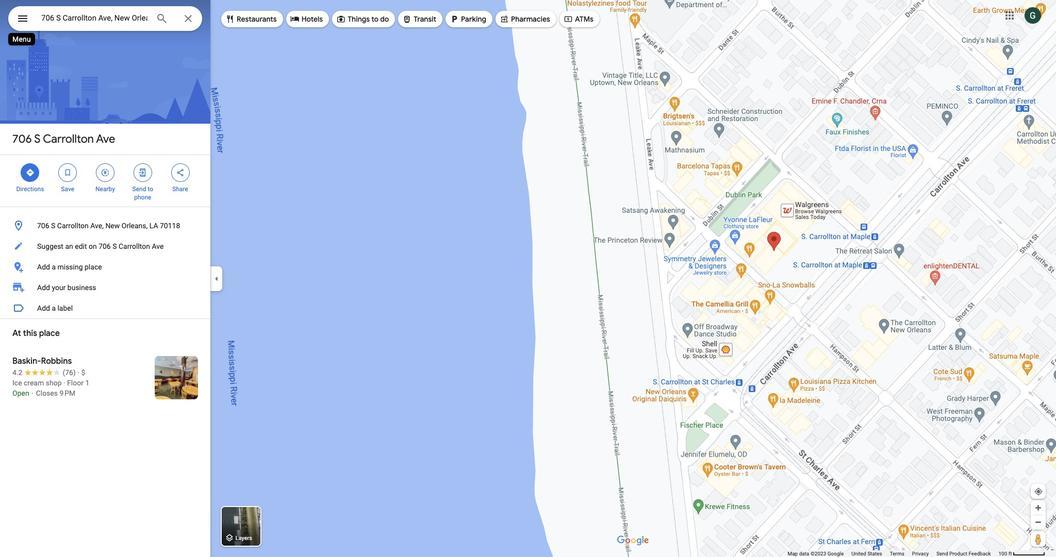 Task type: vqa. For each thing, say whether or not it's contained in the screenshot.
L St & E Hunting Park Ave Intersection
no



Task type: describe. For each thing, give the bounding box(es) containing it.

[[337, 13, 346, 25]]

google account: greg robinson  
(robinsongreg175@gmail.com) image
[[1025, 7, 1042, 24]]

706 for 706 s carrollton ave
[[12, 132, 32, 147]]

s inside suggest an edit on 706 s carrollton ave button
[[113, 243, 117, 251]]

product
[[950, 552, 968, 557]]

cream
[[24, 379, 44, 388]]

 atms
[[564, 13, 594, 25]]

show your location image
[[1035, 488, 1044, 497]]

directions
[[16, 186, 44, 193]]

$
[[81, 369, 85, 377]]

suggest an edit on 706 s carrollton ave button
[[0, 236, 211, 257]]

· $
[[78, 369, 85, 377]]

new
[[105, 222, 120, 230]]

suggest an edit on 706 s carrollton ave
[[37, 243, 164, 251]]

layers
[[236, 536, 252, 543]]

 things to do
[[337, 13, 389, 25]]

1 vertical spatial place
[[39, 329, 60, 339]]

orleans,
[[122, 222, 148, 230]]

ft
[[1009, 552, 1013, 557]]

1 horizontal spatial ·
[[78, 369, 79, 377]]

add a missing place
[[37, 263, 102, 271]]

privacy button
[[913, 551, 930, 558]]

0 vertical spatial ave
[[96, 132, 115, 147]]

on
[[89, 243, 97, 251]]

share
[[173, 186, 188, 193]]

1
[[85, 379, 89, 388]]

add a missing place button
[[0, 257, 211, 278]]

100 ft
[[999, 552, 1013, 557]]

706 S Carrollton Ave, New Orleans, LA 70118 field
[[8, 6, 202, 31]]


[[17, 11, 29, 26]]

terms button
[[891, 551, 905, 558]]

closes
[[36, 390, 58, 398]]

· inside ice cream shop · floor 1 open ⋅ closes 9 pm
[[63, 379, 65, 388]]

100 ft button
[[999, 552, 1046, 557]]

ice cream shop · floor 1 open ⋅ closes 9 pm
[[12, 379, 89, 398]]

at this place
[[12, 329, 60, 339]]

⋅
[[31, 390, 34, 398]]

 parking
[[450, 13, 487, 25]]

open
[[12, 390, 29, 398]]

this
[[23, 329, 37, 339]]

 transit
[[403, 13, 437, 25]]


[[25, 167, 35, 179]]

united states button
[[852, 551, 883, 558]]

an
[[65, 243, 73, 251]]

add your business link
[[0, 278, 211, 298]]

zoom out image
[[1035, 519, 1043, 527]]


[[290, 13, 300, 25]]

 restaurants
[[226, 13, 277, 25]]

feedback
[[969, 552, 992, 557]]

data
[[800, 552, 810, 557]]

2 vertical spatial carrollton
[[119, 243, 150, 251]]


[[138, 167, 147, 179]]

price: inexpensive image
[[81, 369, 85, 377]]

robbins
[[41, 357, 72, 367]]

save
[[61, 186, 74, 193]]

at
[[12, 329, 21, 339]]

none field inside 706 s carrollton ave, new orleans, la 70118 field
[[41, 12, 148, 24]]

carrollton for ave
[[43, 132, 94, 147]]

706 s carrollton ave, new orleans, la 70118 button
[[0, 216, 211, 236]]

ave inside button
[[152, 243, 164, 251]]

add your business
[[37, 284, 96, 292]]

706 for 706 s carrollton ave, new orleans, la 70118
[[37, 222, 49, 230]]


[[63, 167, 72, 179]]

ice
[[12, 379, 22, 388]]

100
[[999, 552, 1008, 557]]

actions for 706 s carrollton ave region
[[0, 155, 211, 207]]

place inside button
[[85, 263, 102, 271]]

show street view coverage image
[[1032, 532, 1047, 548]]


[[450, 13, 459, 25]]

©2023
[[811, 552, 827, 557]]

united
[[852, 552, 867, 557]]



Task type: locate. For each thing, give the bounding box(es) containing it.
1 horizontal spatial s
[[51, 222, 55, 230]]

706 up suggest
[[37, 222, 49, 230]]

1 horizontal spatial send
[[937, 552, 949, 557]]

transit
[[414, 14, 437, 24]]

a
[[52, 263, 56, 271], [52, 304, 56, 313]]

1 a from the top
[[52, 263, 56, 271]]

0 horizontal spatial s
[[34, 132, 41, 147]]

things
[[348, 14, 370, 24]]

1 horizontal spatial ave
[[152, 243, 164, 251]]

google
[[828, 552, 844, 557]]

hotels
[[302, 14, 323, 24]]

label
[[58, 304, 73, 313]]

70118
[[160, 222, 180, 230]]

do
[[380, 14, 389, 24]]

1 vertical spatial to
[[148, 186, 153, 193]]

floor
[[67, 379, 84, 388]]

a for label
[[52, 304, 56, 313]]

phone
[[134, 194, 151, 201]]

add left label
[[37, 304, 50, 313]]

carrollton
[[43, 132, 94, 147], [57, 222, 89, 230], [119, 243, 150, 251]]

2 vertical spatial 706
[[99, 243, 111, 251]]

706 s carrollton ave main content
[[0, 0, 211, 558]]

add
[[37, 263, 50, 271], [37, 284, 50, 292], [37, 304, 50, 313]]

send
[[132, 186, 146, 193], [937, 552, 949, 557]]

s
[[34, 132, 41, 147], [51, 222, 55, 230], [113, 243, 117, 251]]

to left do on the left of page
[[372, 14, 379, 24]]

None field
[[41, 12, 148, 24]]

 pharmacies
[[500, 13, 551, 25]]

send product feedback
[[937, 552, 992, 557]]

to
[[372, 14, 379, 24], [148, 186, 153, 193]]

footer
[[788, 551, 999, 558]]

united states
[[852, 552, 883, 557]]

0 vertical spatial 706
[[12, 132, 32, 147]]

3 add from the top
[[37, 304, 50, 313]]

2 vertical spatial s
[[113, 243, 117, 251]]

carrollton up 
[[43, 132, 94, 147]]

1 vertical spatial s
[[51, 222, 55, 230]]

add down suggest
[[37, 263, 50, 271]]

0 horizontal spatial ave
[[96, 132, 115, 147]]

add a label button
[[0, 298, 211, 319]]

to inside send to phone
[[148, 186, 153, 193]]

s down new
[[113, 243, 117, 251]]

1 vertical spatial add
[[37, 284, 50, 292]]


[[403, 13, 412, 25]]

 search field
[[8, 6, 202, 33]]

·
[[78, 369, 79, 377], [63, 379, 65, 388]]

suggest
[[37, 243, 63, 251]]

9 pm
[[60, 390, 75, 398]]

carrollton down orleans,
[[119, 243, 150, 251]]

0 horizontal spatial to
[[148, 186, 153, 193]]

0 vertical spatial a
[[52, 263, 56, 271]]

shop
[[46, 379, 62, 388]]

1 horizontal spatial to
[[372, 14, 379, 24]]

1 vertical spatial 706
[[37, 222, 49, 230]]

1 vertical spatial ·
[[63, 379, 65, 388]]

place
[[85, 263, 102, 271], [39, 329, 60, 339]]

2 add from the top
[[37, 284, 50, 292]]

0 horizontal spatial place
[[39, 329, 60, 339]]

s for 706 s carrollton ave, new orleans, la 70118
[[51, 222, 55, 230]]

(76)
[[63, 369, 76, 377]]

a left missing
[[52, 263, 56, 271]]

a for missing
[[52, 263, 56, 271]]

a left label
[[52, 304, 56, 313]]

send for send product feedback
[[937, 552, 949, 557]]

send inside send to phone
[[132, 186, 146, 193]]

add for add your business
[[37, 284, 50, 292]]

ave,
[[90, 222, 104, 230]]

s inside 706 s carrollton ave, new orleans, la 70118 button
[[51, 222, 55, 230]]

706 s carrollton ave, new orleans, la 70118
[[37, 222, 180, 230]]

zoom in image
[[1035, 505, 1043, 512]]

place down on
[[85, 263, 102, 271]]

carrollton for ave,
[[57, 222, 89, 230]]

your
[[52, 284, 66, 292]]

restaurants
[[237, 14, 277, 24]]

add for add a missing place
[[37, 263, 50, 271]]

1 add from the top
[[37, 263, 50, 271]]

la
[[150, 222, 158, 230]]

4.2 stars 76 reviews image
[[12, 368, 76, 378]]

place right 'this'
[[39, 329, 60, 339]]

privacy
[[913, 552, 930, 557]]

ave down la
[[152, 243, 164, 251]]

missing
[[58, 263, 83, 271]]

send inside button
[[937, 552, 949, 557]]

0 horizontal spatial ·
[[63, 379, 65, 388]]

· right shop in the left bottom of the page
[[63, 379, 65, 388]]


[[564, 13, 573, 25]]

2 a from the top
[[52, 304, 56, 313]]

edit
[[75, 243, 87, 251]]

ave
[[96, 132, 115, 147], [152, 243, 164, 251]]

· left the price: inexpensive image
[[78, 369, 79, 377]]

s up 
[[34, 132, 41, 147]]

2 vertical spatial add
[[37, 304, 50, 313]]

1 vertical spatial a
[[52, 304, 56, 313]]

0 vertical spatial send
[[132, 186, 146, 193]]


[[226, 13, 235, 25]]

business
[[68, 284, 96, 292]]

footer containing map data ©2023 google
[[788, 551, 999, 558]]

1 vertical spatial ave
[[152, 243, 164, 251]]

0 horizontal spatial send
[[132, 186, 146, 193]]

map
[[788, 552, 798, 557]]

0 vertical spatial add
[[37, 263, 50, 271]]

706 s carrollton ave
[[12, 132, 115, 147]]

send for send to phone
[[132, 186, 146, 193]]

706 right on
[[99, 243, 111, 251]]


[[176, 167, 185, 179]]

0 vertical spatial carrollton
[[43, 132, 94, 147]]

send left product
[[937, 552, 949, 557]]

send product feedback button
[[937, 551, 992, 558]]

0 horizontal spatial 706
[[12, 132, 32, 147]]

1 vertical spatial carrollton
[[57, 222, 89, 230]]

states
[[868, 552, 883, 557]]

add for add a label
[[37, 304, 50, 313]]

706 up 
[[12, 132, 32, 147]]

s up suggest
[[51, 222, 55, 230]]

to up phone
[[148, 186, 153, 193]]


[[101, 167, 110, 179]]

collapse side panel image
[[211, 273, 222, 285]]

 hotels
[[290, 13, 323, 25]]

s for 706 s carrollton ave
[[34, 132, 41, 147]]

send to phone
[[132, 186, 153, 201]]

carrollton up an
[[57, 222, 89, 230]]

google maps element
[[0, 0, 1057, 558]]

baskin-robbins
[[12, 357, 72, 367]]

send up phone
[[132, 186, 146, 193]]


[[500, 13, 509, 25]]

parking
[[461, 14, 487, 24]]

1 horizontal spatial 706
[[37, 222, 49, 230]]

footer inside the google maps element
[[788, 551, 999, 558]]

baskin-
[[12, 357, 41, 367]]

pharmacies
[[511, 14, 551, 24]]

0 vertical spatial s
[[34, 132, 41, 147]]

0 vertical spatial place
[[85, 263, 102, 271]]

1 horizontal spatial place
[[85, 263, 102, 271]]

706
[[12, 132, 32, 147], [37, 222, 49, 230], [99, 243, 111, 251]]

2 horizontal spatial s
[[113, 243, 117, 251]]

4.2
[[12, 369, 22, 377]]

map data ©2023 google
[[788, 552, 844, 557]]

0 vertical spatial ·
[[78, 369, 79, 377]]

2 horizontal spatial 706
[[99, 243, 111, 251]]

0 vertical spatial to
[[372, 14, 379, 24]]

1 vertical spatial send
[[937, 552, 949, 557]]

ave up 
[[96, 132, 115, 147]]

to inside  things to do
[[372, 14, 379, 24]]

add left your
[[37, 284, 50, 292]]

 button
[[8, 6, 37, 33]]

atms
[[575, 14, 594, 24]]

add a label
[[37, 304, 73, 313]]

terms
[[891, 552, 905, 557]]

nearby
[[96, 186, 115, 193]]



